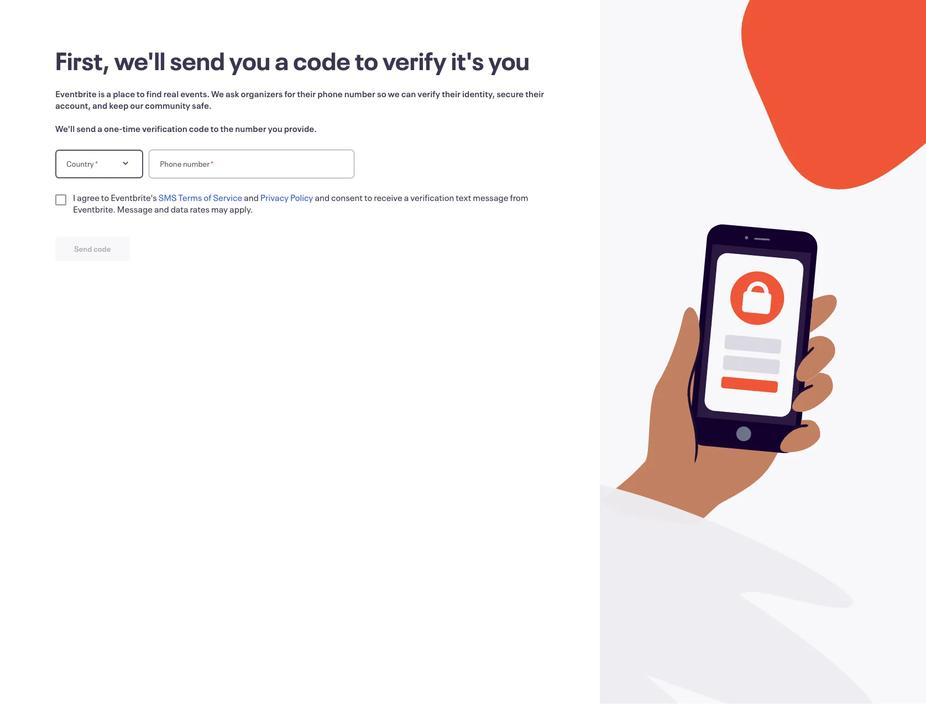 Task type: describe. For each thing, give the bounding box(es) containing it.
0 vertical spatial send
[[170, 44, 225, 77]]

privacy
[[260, 192, 289, 203]]

find
[[146, 88, 162, 100]]

receive
[[374, 192, 402, 203]]

privacy policy link
[[260, 192, 313, 203]]

is
[[98, 88, 105, 100]]

a left one-
[[97, 123, 102, 134]]

eventbrite is a place to find real events. we ask organizers for their phone number so we can verify their identity, secure their account, and keep our community safe.
[[55, 88, 544, 111]]

and consent to receive a verification text message from eventbrite. message and data rates may apply.
[[73, 192, 528, 215]]

sms terms of service link
[[159, 192, 242, 203]]

you up organizers
[[229, 44, 270, 77]]

first,
[[55, 44, 110, 77]]

account,
[[55, 100, 91, 111]]

the
[[220, 123, 234, 134]]

a inside eventbrite is a place to find real events. we ask organizers for their phone number so we can verify their identity, secure their account, and keep our community safe.
[[106, 88, 111, 100]]

safe.
[[192, 100, 212, 111]]

i
[[73, 192, 75, 203]]

and left 'data'
[[154, 203, 169, 215]]

secure
[[497, 88, 524, 100]]

to right the 'agree'
[[101, 192, 109, 203]]

we'll
[[114, 44, 165, 77]]

we
[[211, 88, 224, 100]]

we'll send a one-time verification code to the number you provide.
[[55, 123, 317, 134]]

3 their from the left
[[525, 88, 544, 100]]

eventbrite's
[[111, 192, 157, 203]]

to up the so
[[355, 44, 378, 77]]

real
[[163, 88, 179, 100]]

first, we'll send you a code to verify it's you
[[55, 44, 530, 77]]

code inside button
[[94, 244, 111, 254]]

we
[[388, 88, 400, 100]]

one-
[[104, 123, 122, 134]]

apply.
[[230, 203, 253, 215]]

message
[[473, 192, 508, 203]]

eventbrite
[[55, 88, 97, 100]]

for
[[284, 88, 296, 100]]

to inside and consent to receive a verification text message from eventbrite. message and data rates may apply.
[[364, 192, 372, 203]]

rates
[[190, 203, 210, 215]]

country *
[[66, 159, 98, 169]]

may
[[211, 203, 228, 215]]

send code
[[74, 244, 111, 254]]

to inside eventbrite is a place to find real events. we ask organizers for their phone number so we can verify their identity, secure their account, and keep our community safe.
[[137, 88, 145, 100]]

a up for
[[275, 44, 289, 77]]

1 vertical spatial send
[[76, 123, 96, 134]]

eventbrite.
[[73, 203, 116, 215]]

phone
[[317, 88, 343, 100]]

1 their from the left
[[297, 88, 316, 100]]

events.
[[180, 88, 210, 100]]

and inside eventbrite is a place to find real events. we ask organizers for their phone number so we can verify their identity, secure their account, and keep our community safe.
[[92, 100, 107, 111]]

message
[[117, 203, 153, 215]]



Task type: vqa. For each thing, say whether or not it's contained in the screenshot.
a in the "Eventbrite is a place to find real events. We ask organizers for their phone number so we can verify their identity, secure their account, and keep our community safe."
yes



Task type: locate. For each thing, give the bounding box(es) containing it.
place
[[113, 88, 135, 100]]

0 vertical spatial verify
[[383, 44, 447, 77]]

ask
[[226, 88, 239, 100]]

a right is
[[106, 88, 111, 100]]

sms
[[159, 192, 177, 203]]

2 horizontal spatial their
[[525, 88, 544, 100]]

from
[[510, 192, 528, 203]]

you
[[229, 44, 270, 77], [489, 44, 530, 77], [268, 123, 282, 134]]

2 their from the left
[[442, 88, 461, 100]]

provide.
[[284, 123, 317, 134]]

keep
[[109, 100, 128, 111]]

to left 'receive'
[[364, 192, 372, 203]]

number inside eventbrite is a place to find real events. we ask organizers for their phone number so we can verify their identity, secure their account, and keep our community safe.
[[344, 88, 375, 100]]

1 horizontal spatial their
[[442, 88, 461, 100]]

1 horizontal spatial *
[[211, 159, 213, 169]]

0 horizontal spatial verification
[[142, 123, 187, 134]]

data
[[171, 203, 188, 215]]

identity,
[[462, 88, 495, 100]]

their right for
[[297, 88, 316, 100]]

1 vertical spatial code
[[189, 123, 209, 134]]

their
[[297, 88, 316, 100], [442, 88, 461, 100], [525, 88, 544, 100]]

code right send
[[94, 244, 111, 254]]

0 vertical spatial verification
[[142, 123, 187, 134]]

you up secure
[[489, 44, 530, 77]]

send code button
[[55, 237, 130, 262]]

we'll
[[55, 123, 75, 134]]

a right 'receive'
[[404, 192, 409, 203]]

verify
[[383, 44, 447, 77], [418, 88, 440, 100]]

2 horizontal spatial number
[[344, 88, 375, 100]]

community
[[145, 100, 190, 111]]

2 vertical spatial number
[[183, 159, 210, 169]]

1 horizontal spatial number
[[235, 123, 266, 134]]

verification down community
[[142, 123, 187, 134]]

1 vertical spatial number
[[235, 123, 266, 134]]

service
[[213, 192, 242, 203]]

and
[[92, 100, 107, 111], [244, 192, 259, 203], [315, 192, 330, 203], [154, 203, 169, 215]]

1 vertical spatial verification
[[410, 192, 454, 203]]

send up events.
[[170, 44, 225, 77]]

send
[[170, 44, 225, 77], [76, 123, 96, 134]]

our
[[130, 100, 143, 111]]

phone number *
[[160, 159, 213, 169]]

send right we'll
[[76, 123, 96, 134]]

verify up can on the top left
[[383, 44, 447, 77]]

to left the
[[211, 123, 219, 134]]

number left the so
[[344, 88, 375, 100]]

to left the find
[[137, 88, 145, 100]]

of
[[204, 192, 211, 203]]

to
[[355, 44, 378, 77], [137, 88, 145, 100], [211, 123, 219, 134], [101, 192, 109, 203], [364, 192, 372, 203]]

verification for a
[[410, 192, 454, 203]]

0 horizontal spatial their
[[297, 88, 316, 100]]

None field
[[215, 150, 343, 179]]

0 vertical spatial number
[[344, 88, 375, 100]]

number
[[344, 88, 375, 100], [235, 123, 266, 134], [183, 159, 210, 169]]

1 vertical spatial verify
[[418, 88, 440, 100]]

so
[[377, 88, 386, 100]]

text
[[456, 192, 471, 203]]

phone
[[160, 159, 182, 169]]

1 horizontal spatial code
[[189, 123, 209, 134]]

and right policy
[[315, 192, 330, 203]]

* up of
[[211, 159, 213, 169]]

a inside and consent to receive a verification text message from eventbrite. message and data rates may apply.
[[404, 192, 409, 203]]

2 vertical spatial code
[[94, 244, 111, 254]]

code
[[293, 44, 350, 77], [189, 123, 209, 134], [94, 244, 111, 254]]

you left provide.
[[268, 123, 282, 134]]

* right country
[[95, 159, 98, 169]]

policy
[[290, 192, 313, 203]]

and left keep
[[92, 100, 107, 111]]

0 horizontal spatial *
[[95, 159, 98, 169]]

0 horizontal spatial number
[[183, 159, 210, 169]]

their left identity,
[[442, 88, 461, 100]]

verify inside eventbrite is a place to find real events. we ask organizers for their phone number so we can verify their identity, secure their account, and keep our community safe.
[[418, 88, 440, 100]]

number right the
[[235, 123, 266, 134]]

send
[[74, 244, 92, 254]]

time
[[122, 123, 141, 134]]

0 vertical spatial code
[[293, 44, 350, 77]]

number right phone
[[183, 159, 210, 169]]

verify right can on the top left
[[418, 88, 440, 100]]

terms
[[178, 192, 202, 203]]

a
[[275, 44, 289, 77], [106, 88, 111, 100], [97, 123, 102, 134], [404, 192, 409, 203]]

0 horizontal spatial send
[[76, 123, 96, 134]]

0 horizontal spatial code
[[94, 244, 111, 254]]

verification
[[142, 123, 187, 134], [410, 192, 454, 203]]

consent
[[331, 192, 363, 203]]

*
[[95, 159, 98, 169], [211, 159, 213, 169]]

2 * from the left
[[211, 159, 213, 169]]

1 horizontal spatial verification
[[410, 192, 454, 203]]

their right secure
[[525, 88, 544, 100]]

2 horizontal spatial code
[[293, 44, 350, 77]]

verification inside and consent to receive a verification text message from eventbrite. message and data rates may apply.
[[410, 192, 454, 203]]

code up phone
[[293, 44, 350, 77]]

1 * from the left
[[95, 159, 98, 169]]

verification for time
[[142, 123, 187, 134]]

1 horizontal spatial send
[[170, 44, 225, 77]]

and left the privacy
[[244, 192, 259, 203]]

i agree to eventbrite's sms terms of service and privacy policy
[[73, 192, 313, 203]]

organizers
[[241, 88, 283, 100]]

country
[[66, 159, 94, 169]]

it's
[[451, 44, 484, 77]]

code down the safe.
[[189, 123, 209, 134]]

can
[[401, 88, 416, 100]]

agree
[[77, 192, 99, 203]]

verification left text
[[410, 192, 454, 203]]



